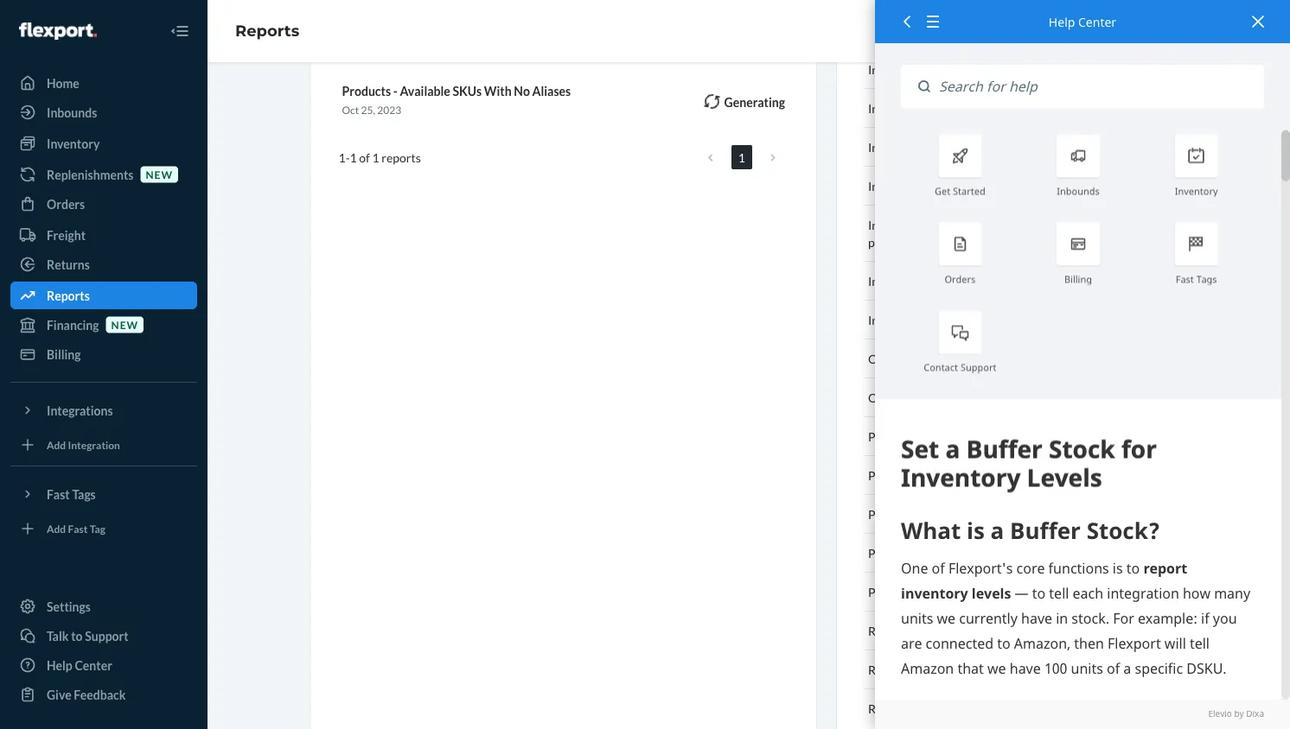Task type: locate. For each thing, give the bounding box(es) containing it.
inbounds - packages button
[[865, 50, 1146, 89]]

orders inside orders - shipments 'button'
[[868, 390, 906, 405]]

0 horizontal spatial billing
[[47, 347, 81, 362]]

- for products - all skus with alias counts
[[919, 468, 923, 483]]

0 vertical spatial and
[[994, 179, 1014, 193]]

storage right term
[[1029, 274, 1070, 288]]

0 vertical spatial fefo
[[1016, 179, 1046, 193]]

2 lot from the top
[[929, 218, 946, 232]]

aliases
[[532, 83, 571, 98], [1054, 546, 1092, 561], [1023, 585, 1060, 600]]

1 vertical spatial alias
[[1036, 507, 1062, 522]]

new up billing link
[[111, 319, 138, 331]]

inventory for inventory - lot tracking and fefo (single product)
[[868, 218, 920, 232]]

1 vertical spatial lot
[[929, 218, 946, 232]]

1 - 1 of 1 reports
[[339, 150, 421, 165]]

1 vertical spatial tracking
[[948, 218, 992, 232]]

- for inventory - lot tracking and fefo (single product)
[[922, 218, 926, 232]]

1 vertical spatial reports link
[[10, 282, 197, 310]]

all down fulfillment
[[925, 468, 939, 483]]

1 horizontal spatial billing
[[1065, 273, 1092, 286]]

new for replenishments
[[146, 168, 173, 181]]

products - available skus with alias counts
[[868, 507, 1103, 522]]

products - all skus with alias counts button
[[865, 457, 1146, 496]]

products - available skus with no aliases button
[[865, 534, 1146, 573]]

tracking
[[948, 179, 992, 193], [948, 218, 992, 232]]

inbounds left packages
[[868, 62, 918, 77]]

integrations
[[47, 403, 113, 418]]

returns link
[[10, 251, 197, 278]]

reserve up returns - all return items by skus
[[868, 624, 911, 639]]

1 vertical spatial fefo
[[1016, 218, 1046, 232]]

1 1 from the left
[[339, 150, 346, 165]]

0 horizontal spatial no
[[514, 83, 530, 98]]

integrations button
[[10, 397, 197, 425]]

0 horizontal spatial help center
[[47, 659, 112, 673]]

inventory details - reserve storage
[[868, 313, 1055, 327]]

help
[[1049, 13, 1075, 30], [47, 659, 72, 673]]

0 horizontal spatial alias
[[1002, 468, 1028, 483]]

and down inventory - lot tracking and fefo (all products) button
[[994, 218, 1014, 232]]

lot
[[929, 179, 946, 193], [929, 218, 946, 232]]

1 horizontal spatial support
[[961, 361, 997, 374]]

help up give
[[47, 659, 72, 673]]

integration
[[68, 439, 120, 451]]

pricing - fulfillment fees for skus
[[868, 429, 1047, 444]]

0 horizontal spatial help
[[47, 659, 72, 673]]

orders up the 'inventory details - reserve storage'
[[945, 273, 976, 286]]

available down the products - all skus with alias counts
[[925, 507, 974, 522]]

center
[[1078, 13, 1117, 30], [75, 659, 112, 673]]

fast inside dropdown button
[[47, 487, 70, 502]]

reports link
[[235, 21, 299, 40], [10, 282, 197, 310]]

0 horizontal spatial fast tags
[[47, 487, 96, 502]]

started
[[953, 184, 986, 197]]

home link
[[10, 69, 197, 97]]

help center link
[[10, 652, 197, 680]]

all up orders - shipments
[[915, 352, 929, 366]]

reserve down long
[[969, 313, 1012, 327]]

0 vertical spatial lot
[[929, 179, 946, 193]]

1 horizontal spatial no
[[1036, 546, 1052, 561]]

fefo inside 'inventory - lot tracking and fefo (single product)'
[[1016, 218, 1046, 232]]

all down returns - all return items by skus
[[919, 702, 934, 717]]

0 horizontal spatial reports link
[[10, 282, 197, 310]]

no
[[514, 83, 530, 98], [1036, 546, 1052, 561]]

1 horizontal spatial fast tags
[[1176, 273, 1217, 286]]

0 vertical spatial help center
[[1049, 13, 1117, 30]]

lot left started
[[929, 179, 946, 193]]

inventory
[[47, 136, 100, 151], [868, 140, 920, 154], [868, 179, 920, 193], [1175, 184, 1218, 197], [868, 218, 920, 232], [868, 274, 920, 288], [868, 313, 920, 327]]

center down talk to support
[[75, 659, 112, 673]]

fast tags
[[1176, 273, 1217, 286], [47, 487, 96, 502]]

get started
[[935, 184, 986, 197]]

(single
[[1049, 218, 1083, 232]]

Search search field
[[931, 65, 1264, 108]]

and inside 'inventory - lot tracking and fefo (single product)'
[[994, 218, 1014, 232]]

today
[[964, 140, 996, 154]]

new
[[146, 168, 173, 181], [111, 319, 138, 331]]

25,
[[361, 104, 375, 116]]

1 vertical spatial available
[[925, 507, 974, 522]]

0 vertical spatial counts
[[1030, 468, 1068, 483]]

- for inventory - units in long term storage
[[922, 274, 926, 288]]

help up search search field
[[1049, 13, 1075, 30]]

available inside products - available skus with no aliases oct 25, 2023
[[400, 83, 450, 98]]

fefo left (single
[[1016, 218, 1046, 232]]

transfers
[[1014, 624, 1064, 639]]

- for inventory - lot tracking and fefo (all products)
[[922, 179, 926, 193]]

lot inside inventory - lot tracking and fefo (all products) button
[[929, 179, 946, 193]]

orders left &
[[963, 624, 1001, 639]]

0 horizontal spatial new
[[111, 319, 138, 331]]

all inside button
[[915, 352, 929, 366]]

1 horizontal spatial new
[[146, 168, 173, 181]]

2 vertical spatial available
[[925, 546, 974, 561]]

1 vertical spatial support
[[85, 629, 129, 644]]

inventory - lot tracking and fefo (single product) button
[[865, 206, 1146, 262]]

1 and from the top
[[994, 179, 1014, 193]]

- for returns - all return items by skus
[[913, 663, 917, 678]]

products
[[342, 83, 391, 98], [868, 468, 916, 483], [868, 507, 916, 522], [868, 546, 916, 561], [868, 585, 916, 600]]

skus
[[453, 83, 482, 98], [1018, 429, 1047, 444], [942, 468, 971, 483], [976, 507, 1005, 522], [976, 546, 1005, 561], [925, 585, 954, 600], [1023, 663, 1051, 678]]

returns for returns - all return items by skus
[[868, 663, 910, 678]]

levels
[[929, 140, 962, 154]]

1 add from the top
[[47, 439, 66, 451]]

0 vertical spatial no
[[514, 83, 530, 98]]

tracking for (all
[[948, 179, 992, 193]]

1 vertical spatial no
[[1036, 546, 1052, 561]]

1 vertical spatial counts
[[1064, 507, 1103, 522]]

0 vertical spatial by
[[1008, 663, 1020, 678]]

fefo for (single
[[1016, 218, 1046, 232]]

1 vertical spatial tags
[[72, 487, 96, 502]]

with for products - available skus with no aliases
[[1007, 546, 1034, 561]]

orders - shipments
[[868, 390, 971, 405]]

0 vertical spatial fast
[[1176, 273, 1194, 286]]

fast
[[1176, 273, 1194, 286], [47, 487, 70, 502], [68, 523, 88, 535]]

of
[[359, 150, 370, 165]]

inventory link
[[10, 130, 197, 157]]

1 vertical spatial new
[[111, 319, 138, 331]]

1 horizontal spatial reports
[[235, 21, 299, 40]]

1 fefo from the top
[[1016, 179, 1046, 193]]

by left dixa
[[1235, 709, 1244, 721]]

lot inside 'inventory - lot tracking and fefo (single product)'
[[929, 218, 946, 232]]

counts
[[1030, 468, 1068, 483], [1064, 507, 1103, 522]]

fefo left (all
[[1016, 179, 1046, 193]]

inventory inside 'inventory - lot tracking and fefo (single product)'
[[868, 218, 920, 232]]

give
[[47, 688, 71, 703]]

inventory - lot tracking and fefo (all products)
[[868, 179, 1118, 193]]

center up search search field
[[1078, 13, 1117, 30]]

no inside button
[[1036, 546, 1052, 561]]

inbounds - shipping plan reconciliation button
[[865, 89, 1146, 128]]

1 vertical spatial fast tags
[[47, 487, 96, 502]]

support inside button
[[85, 629, 129, 644]]

0 vertical spatial reports link
[[235, 21, 299, 40]]

0 vertical spatial support
[[961, 361, 997, 374]]

billing
[[1065, 273, 1092, 286], [47, 347, 81, 362]]

1 tracking from the top
[[948, 179, 992, 193]]

with for products - available skus with alias counts
[[1007, 507, 1034, 522]]

orders up freight
[[47, 197, 85, 211]]

alias down for
[[1002, 468, 1028, 483]]

fefo
[[1016, 179, 1046, 193], [1016, 218, 1046, 232]]

0 horizontal spatial center
[[75, 659, 112, 673]]

1 vertical spatial and
[[994, 218, 1014, 232]]

0 vertical spatial new
[[146, 168, 173, 181]]

inventory inside button
[[868, 140, 920, 154]]

all
[[915, 352, 929, 366], [925, 468, 939, 483], [919, 663, 934, 678], [919, 702, 934, 717]]

add left tag
[[47, 523, 66, 535]]

no inside products - available skus with no aliases oct 25, 2023
[[514, 83, 530, 98]]

1
[[339, 150, 346, 165], [350, 150, 357, 165], [372, 150, 379, 165], [738, 150, 745, 165]]

2 tracking from the top
[[948, 218, 992, 232]]

billing down (single
[[1065, 273, 1092, 286]]

1 vertical spatial aliases
[[1054, 546, 1092, 561]]

2 fefo from the top
[[1016, 218, 1046, 232]]

2 vertical spatial fast
[[68, 523, 88, 535]]

packages
[[927, 62, 976, 77]]

inbounds up (single
[[1057, 184, 1100, 197]]

aliases for products - available skus with no aliases
[[1054, 546, 1092, 561]]

inventory for inventory - lot tracking and fefo (all products)
[[868, 179, 920, 193]]

inbounds - shipping plan reconciliation
[[868, 101, 1076, 115]]

by
[[1008, 663, 1020, 678], [1235, 709, 1244, 721]]

1 horizontal spatial reserve
[[969, 313, 1012, 327]]

billing link
[[10, 341, 197, 368]]

reports
[[235, 21, 299, 40], [47, 288, 90, 303]]

inbounds down inbounds - packages at right top
[[868, 101, 918, 115]]

2 and from the top
[[994, 218, 1014, 232]]

products for products - available skus with no aliases
[[868, 546, 916, 561]]

1 vertical spatial reports
[[47, 288, 90, 303]]

1 vertical spatial add
[[47, 523, 66, 535]]

- inside products - available skus with no aliases oct 25, 2023
[[393, 83, 398, 98]]

inventory - lot tracking and fefo (all products) button
[[865, 167, 1146, 206]]

1 vertical spatial by
[[1235, 709, 1244, 721]]

available inside products - available skus with alias counts button
[[925, 507, 974, 522]]

products for products - skus with linked aliases
[[868, 585, 916, 600]]

add fast tag
[[47, 523, 105, 535]]

tracking for (single
[[948, 218, 992, 232]]

settings
[[47, 600, 91, 614]]

close navigation image
[[170, 21, 190, 42]]

alias down products - all skus with alias counts button
[[1036, 507, 1062, 522]]

products inside products - available skus with no aliases oct 25, 2023
[[342, 83, 391, 98]]

0 horizontal spatial reserve
[[868, 624, 911, 639]]

fees
[[973, 429, 998, 444]]

0 vertical spatial help
[[1049, 13, 1075, 30]]

reserve storage - orders & transfers button
[[865, 612, 1146, 651]]

available inside products - available skus with no aliases button
[[925, 546, 974, 561]]

counts for products - available skus with alias counts
[[1064, 507, 1103, 522]]

support
[[961, 361, 997, 374], [85, 629, 129, 644]]

with for products - available skus with no aliases oct 25, 2023
[[484, 83, 512, 98]]

pricing - fulfillment fees for skus button
[[865, 418, 1146, 457]]

support up help center link
[[85, 629, 129, 644]]

- for orders - shipments
[[908, 390, 913, 405]]

with inside products - available skus with no aliases oct 25, 2023
[[484, 83, 512, 98]]

- for inbounds - shipping plan reconciliation
[[920, 101, 924, 115]]

flexport logo image
[[19, 22, 97, 40]]

1 link
[[731, 145, 752, 170]]

returns
[[47, 257, 90, 272], [868, 663, 910, 678], [868, 702, 910, 717], [936, 702, 978, 717]]

by right items
[[1008, 663, 1020, 678]]

inbounds - packages
[[868, 62, 976, 77]]

1 vertical spatial fast
[[47, 487, 70, 502]]

chevron left image
[[708, 152, 713, 164]]

4 1 from the left
[[738, 150, 745, 165]]

0 vertical spatial center
[[1078, 13, 1117, 30]]

storage down term
[[1014, 313, 1055, 327]]

1 vertical spatial storage
[[1014, 313, 1055, 327]]

inventory for inventory details - reserve storage
[[868, 313, 920, 327]]

1 horizontal spatial by
[[1235, 709, 1244, 721]]

0 vertical spatial alias
[[1002, 468, 1028, 483]]

1 vertical spatial help center
[[47, 659, 112, 673]]

1 vertical spatial center
[[75, 659, 112, 673]]

2 add from the top
[[47, 523, 66, 535]]

0 horizontal spatial support
[[85, 629, 129, 644]]

support right contact
[[961, 361, 997, 374]]

orders up the pricing
[[868, 390, 906, 405]]

- for products - skus with linked aliases
[[919, 585, 923, 600]]

orders inside 'reserve storage - orders & transfers' button
[[963, 624, 1001, 639]]

new up orders link at the left of the page
[[146, 168, 173, 181]]

add
[[47, 439, 66, 451], [47, 523, 66, 535]]

0 vertical spatial fast tags
[[1176, 273, 1217, 286]]

2 1 from the left
[[350, 150, 357, 165]]

elevio by dixa link
[[901, 709, 1264, 721]]

0 vertical spatial aliases
[[532, 83, 571, 98]]

inventory - units in long term storage
[[868, 274, 1070, 288]]

1 lot from the top
[[929, 179, 946, 193]]

1 horizontal spatial alias
[[1036, 507, 1062, 522]]

lot down get
[[929, 218, 946, 232]]

0 horizontal spatial tags
[[72, 487, 96, 502]]

reserve
[[969, 313, 1012, 327], [868, 624, 911, 639]]

add left integration
[[47, 439, 66, 451]]

0 vertical spatial storage
[[1029, 274, 1070, 288]]

aliases inside products - available skus with no aliases oct 25, 2023
[[532, 83, 571, 98]]

products for products - available skus with no aliases oct 25, 2023
[[342, 83, 391, 98]]

0 horizontal spatial by
[[1008, 663, 1020, 678]]

1 horizontal spatial help center
[[1049, 13, 1117, 30]]

help center
[[1049, 13, 1117, 30], [47, 659, 112, 673]]

help center down the to
[[47, 659, 112, 673]]

tracking inside 'inventory - lot tracking and fefo (single product)'
[[948, 218, 992, 232]]

1 vertical spatial help
[[47, 659, 72, 673]]

available up products - skus with linked aliases
[[925, 546, 974, 561]]

all left the return at the right of page
[[919, 663, 934, 678]]

0 vertical spatial tracking
[[948, 179, 992, 193]]

and right started
[[994, 179, 1014, 193]]

- inside 'inventory - lot tracking and fefo (single product)'
[[922, 218, 926, 232]]

available
[[400, 83, 450, 98], [925, 507, 974, 522], [925, 546, 974, 561]]

dixa
[[1246, 709, 1264, 721]]

- inside 'button'
[[908, 390, 913, 405]]

0 vertical spatial tags
[[1197, 273, 1217, 286]]

0 vertical spatial add
[[47, 439, 66, 451]]

storage up the return at the right of page
[[914, 624, 955, 639]]

help center up search search field
[[1049, 13, 1117, 30]]

by inside button
[[1008, 663, 1020, 678]]

0 vertical spatial billing
[[1065, 273, 1092, 286]]

available up 2023
[[400, 83, 450, 98]]

alias
[[1002, 468, 1028, 483], [1036, 507, 1062, 522]]

billing down financing
[[47, 347, 81, 362]]

0 vertical spatial available
[[400, 83, 450, 98]]



Task type: describe. For each thing, give the bounding box(es) containing it.
inventory - levels today
[[868, 140, 996, 154]]

orders - all orders
[[868, 352, 969, 366]]

all for orders
[[915, 352, 929, 366]]

alias for products - all skus with alias counts
[[1002, 468, 1028, 483]]

products for products - available skus with alias counts
[[868, 507, 916, 522]]

skus inside products - available skus with no aliases oct 25, 2023
[[453, 83, 482, 98]]

orders inside orders link
[[47, 197, 85, 211]]

financing
[[47, 318, 99, 333]]

1 horizontal spatial help
[[1049, 13, 1075, 30]]

orders - all orders button
[[865, 340, 1146, 379]]

details
[[922, 313, 960, 327]]

talk to support button
[[10, 623, 197, 650]]

pricing
[[868, 429, 905, 444]]

returns - all return items by skus button
[[865, 651, 1146, 690]]

talk to support
[[47, 629, 129, 644]]

counts for products - all skus with alias counts
[[1030, 468, 1068, 483]]

fefo for (all
[[1016, 179, 1046, 193]]

alias for products - available skus with alias counts
[[1036, 507, 1062, 522]]

shipments
[[915, 390, 971, 405]]

talk
[[47, 629, 69, 644]]

reserve storage - orders & transfers
[[868, 624, 1064, 639]]

add fast tag link
[[10, 515, 197, 543]]

and for (single
[[994, 218, 1014, 232]]

- for returns - all returns
[[913, 702, 917, 717]]

units
[[929, 274, 957, 288]]

- for inventory - levels today
[[922, 140, 926, 154]]

products - available skus with no aliases oct 25, 2023
[[342, 83, 571, 116]]

give feedback
[[47, 688, 126, 703]]

available for products - available skus with no aliases oct 25, 2023
[[400, 83, 450, 98]]

returns for returns - all returns
[[868, 702, 910, 717]]

products - skus with linked aliases
[[868, 585, 1060, 600]]

contact
[[924, 361, 958, 374]]

- for products - available skus with alias counts
[[919, 507, 923, 522]]

2 vertical spatial aliases
[[1023, 585, 1060, 600]]

all for skus
[[925, 468, 939, 483]]

inbounds link
[[10, 99, 197, 126]]

products - available skus with alias counts button
[[865, 496, 1146, 534]]

- for 1 - 1 of 1 reports
[[346, 150, 350, 165]]

shipping
[[927, 101, 972, 115]]

inventory for inventory - units in long term storage
[[868, 274, 920, 288]]

all for returns
[[919, 702, 934, 717]]

tags inside fast tags dropdown button
[[72, 487, 96, 502]]

inventory - lot tracking and fefo (single product)
[[868, 218, 1083, 250]]

replenishments
[[47, 167, 134, 182]]

fast tags inside dropdown button
[[47, 487, 96, 502]]

- for products - available skus with no aliases oct 25, 2023
[[393, 83, 398, 98]]

products for products - all skus with alias counts
[[868, 468, 916, 483]]

inventory - levels today button
[[865, 128, 1146, 167]]

available for products - available skus with alias counts
[[925, 507, 974, 522]]

- for pricing - fulfillment fees for skus
[[908, 429, 912, 444]]

settings link
[[10, 593, 197, 621]]

fast tags button
[[10, 481, 197, 509]]

all for return
[[919, 663, 934, 678]]

items
[[975, 663, 1005, 678]]

add for add integration
[[47, 439, 66, 451]]

with for products - all skus with alias counts
[[973, 468, 1000, 483]]

to
[[71, 629, 83, 644]]

tag
[[90, 523, 105, 535]]

1 vertical spatial billing
[[47, 347, 81, 362]]

(all
[[1049, 179, 1065, 193]]

reconciliation
[[1000, 101, 1076, 115]]

elevio by dixa
[[1209, 709, 1264, 721]]

orders up shipments
[[932, 352, 969, 366]]

products - available skus with no aliases
[[868, 546, 1092, 561]]

in
[[960, 274, 969, 288]]

available for products - available skus with no aliases
[[925, 546, 974, 561]]

orders - shipments button
[[865, 379, 1146, 418]]

2 vertical spatial storage
[[914, 624, 955, 639]]

new for financing
[[111, 319, 138, 331]]

- for inbounds - packages
[[920, 62, 924, 77]]

inventory - units in long term storage button
[[865, 262, 1146, 301]]

no for products - available skus with no aliases oct 25, 2023
[[514, 83, 530, 98]]

products - skus with linked aliases button
[[865, 573, 1146, 612]]

0 vertical spatial reserve
[[969, 313, 1012, 327]]

orders link
[[10, 190, 197, 218]]

add integration
[[47, 439, 120, 451]]

orders up orders - shipments
[[868, 352, 906, 366]]

plan
[[975, 101, 998, 115]]

&
[[1004, 624, 1012, 639]]

3 1 from the left
[[372, 150, 379, 165]]

returns - all returns button
[[865, 690, 1146, 728]]

inbounds inside button
[[868, 62, 918, 77]]

1 horizontal spatial tags
[[1197, 273, 1217, 286]]

get
[[935, 184, 951, 197]]

chevron right image
[[770, 152, 776, 164]]

freight
[[47, 228, 86, 243]]

product)
[[868, 235, 914, 250]]

linked
[[985, 585, 1020, 600]]

lot for inventory - lot tracking and fefo (single product)
[[929, 218, 946, 232]]

returns for returns
[[47, 257, 90, 272]]

1 inside 'link'
[[738, 150, 745, 165]]

add for add fast tag
[[47, 523, 66, 535]]

add integration link
[[10, 432, 197, 459]]

elevio
[[1209, 709, 1232, 721]]

- for orders - all orders
[[908, 352, 913, 366]]

home
[[47, 76, 79, 90]]

no for products - available skus with no aliases
[[1036, 546, 1052, 561]]

and for (all
[[994, 179, 1014, 193]]

inventory details - reserve storage button
[[865, 301, 1146, 340]]

inbounds down home
[[47, 105, 97, 120]]

long
[[972, 274, 997, 288]]

freight link
[[10, 221, 197, 249]]

oct
[[342, 104, 359, 116]]

1 vertical spatial reserve
[[868, 624, 911, 639]]

contact support
[[924, 361, 997, 374]]

give feedback button
[[10, 682, 197, 709]]

returns - all returns
[[868, 702, 978, 717]]

term
[[1000, 274, 1027, 288]]

products - all skus with alias counts
[[868, 468, 1068, 483]]

reports
[[382, 150, 421, 165]]

lot for inventory - lot tracking and fefo (all products)
[[929, 179, 946, 193]]

1 horizontal spatial center
[[1078, 13, 1117, 30]]

returns - all return items by skus
[[868, 663, 1051, 678]]

aliases for products - available skus with no aliases oct 25, 2023
[[532, 83, 571, 98]]

for
[[1000, 429, 1016, 444]]

1 horizontal spatial reports link
[[235, 21, 299, 40]]

inbounds inside button
[[868, 101, 918, 115]]

0 horizontal spatial reports
[[47, 288, 90, 303]]

generating
[[724, 95, 785, 109]]

2023
[[377, 104, 401, 116]]

0 vertical spatial reports
[[235, 21, 299, 40]]

fulfillment
[[914, 429, 971, 444]]

- for products - available skus with no aliases
[[919, 546, 923, 561]]

inventory for inventory - levels today
[[868, 140, 920, 154]]

feedback
[[74, 688, 126, 703]]

products)
[[1067, 179, 1118, 193]]



Task type: vqa. For each thing, say whether or not it's contained in the screenshot.
- in the the Products - Available SKUs With No Aliases Oct 25, 2023
yes



